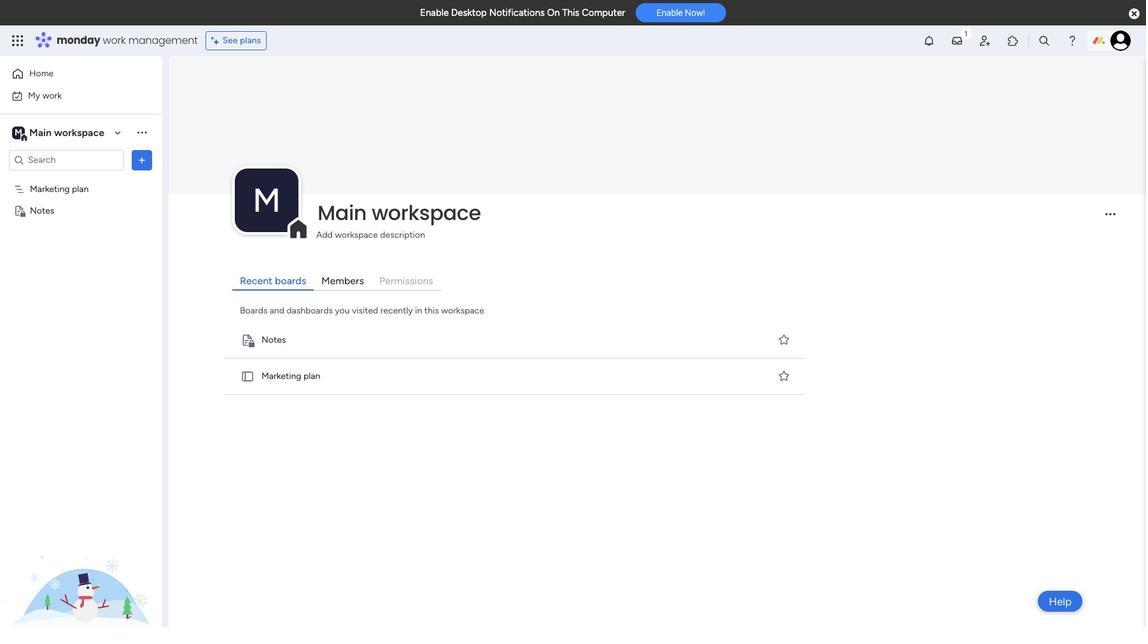 Task type: describe. For each thing, give the bounding box(es) containing it.
this
[[562, 7, 580, 18]]

workspace right add
[[335, 230, 378, 240]]

main workspace inside workspace selection element
[[29, 126, 104, 138]]

add
[[316, 230, 333, 240]]

lottie animation image
[[0, 499, 162, 627]]

recently
[[380, 305, 413, 316]]

notifications
[[489, 7, 545, 18]]

enable now!
[[657, 8, 705, 18]]

public board image
[[241, 370, 255, 384]]

workspace selection element
[[12, 125, 106, 142]]

visited
[[352, 305, 378, 316]]

on
[[547, 7, 560, 18]]

notifications image
[[923, 34, 936, 47]]

marketing inside list box
[[30, 184, 70, 194]]

m button
[[235, 169, 298, 232]]

my
[[28, 90, 40, 101]]

enable for enable now!
[[657, 8, 683, 18]]

m for workspace icon
[[15, 127, 22, 138]]

dashboards
[[287, 305, 333, 316]]

plan inside quick search results list box
[[304, 371, 320, 382]]

see plans button
[[205, 31, 267, 50]]

dapulse close image
[[1129, 8, 1140, 20]]

boards
[[240, 305, 267, 316]]

marketing plan inside list box
[[30, 184, 89, 194]]

quick search results list box
[[221, 323, 808, 395]]

work for my
[[42, 90, 62, 101]]

help
[[1049, 595, 1072, 608]]

help image
[[1066, 34, 1079, 47]]

home
[[29, 68, 54, 79]]

you
[[335, 305, 350, 316]]

monday
[[57, 33, 100, 48]]

marketing inside quick search results list box
[[262, 371, 301, 382]]

kendall parks image
[[1111, 31, 1131, 51]]

1 vertical spatial main workspace
[[318, 198, 481, 227]]

notes link
[[221, 323, 807, 359]]

select product image
[[11, 34, 24, 47]]

marketing plan link
[[221, 359, 807, 395]]

enable for enable desktop notifications on this computer
[[420, 7, 449, 18]]

my work button
[[8, 86, 137, 106]]

desktop
[[451, 7, 487, 18]]

workspace image
[[235, 169, 298, 232]]

private board image inside the notes link
[[241, 333, 255, 347]]

recent
[[240, 275, 272, 287]]

add to favorites image
[[777, 370, 790, 383]]

boards
[[275, 275, 306, 287]]

boards and dashboards you visited recently in this workspace
[[240, 305, 484, 316]]

v2 ellipsis image
[[1105, 213, 1116, 224]]

help button
[[1038, 591, 1083, 612]]

lottie animation element
[[0, 499, 162, 627]]

and
[[270, 305, 284, 316]]

computer
[[582, 7, 625, 18]]

plans
[[240, 35, 261, 46]]

home button
[[8, 64, 137, 84]]

see plans
[[223, 35, 261, 46]]

now!
[[685, 8, 705, 18]]

work for monday
[[103, 33, 126, 48]]

this
[[424, 305, 439, 316]]

list box containing marketing plan
[[0, 176, 162, 393]]



Task type: vqa. For each thing, say whether or not it's contained in the screenshot.
third THE O from the right
no



Task type: locate. For each thing, give the bounding box(es) containing it.
0 horizontal spatial enable
[[420, 7, 449, 18]]

1 horizontal spatial marketing plan
[[262, 371, 320, 382]]

see
[[223, 35, 238, 46]]

1 vertical spatial work
[[42, 90, 62, 101]]

0 vertical spatial marketing
[[30, 184, 70, 194]]

marketing
[[30, 184, 70, 194], [262, 371, 301, 382]]

m inside workspace image
[[253, 181, 281, 220]]

notes
[[30, 205, 54, 216], [262, 335, 286, 346]]

1 vertical spatial notes
[[262, 335, 286, 346]]

1 vertical spatial main
[[318, 198, 367, 227]]

1 vertical spatial private board image
[[241, 333, 255, 347]]

m for workspace image
[[253, 181, 281, 220]]

enable left now!
[[657, 8, 683, 18]]

0 vertical spatial m
[[15, 127, 22, 138]]

0 vertical spatial private board image
[[13, 205, 25, 217]]

Search in workspace field
[[27, 153, 106, 167]]

1 horizontal spatial m
[[253, 181, 281, 220]]

main workspace up description
[[318, 198, 481, 227]]

enable desktop notifications on this computer
[[420, 7, 625, 18]]

1 vertical spatial plan
[[304, 371, 320, 382]]

notes down the and
[[262, 335, 286, 346]]

0 vertical spatial work
[[103, 33, 126, 48]]

1 vertical spatial marketing
[[262, 371, 301, 382]]

plan inside list box
[[72, 184, 89, 194]]

management
[[128, 33, 198, 48]]

work right 'my'
[[42, 90, 62, 101]]

1 horizontal spatial main
[[318, 198, 367, 227]]

0 horizontal spatial marketing plan
[[30, 184, 89, 194]]

main inside workspace selection element
[[29, 126, 52, 138]]

add to favorites image
[[777, 334, 790, 346]]

monday work management
[[57, 33, 198, 48]]

main workspace up search in workspace field
[[29, 126, 104, 138]]

m
[[15, 127, 22, 138], [253, 181, 281, 220]]

add workspace description
[[316, 230, 425, 240]]

work inside button
[[42, 90, 62, 101]]

0 horizontal spatial main
[[29, 126, 52, 138]]

marketing plan down search in workspace field
[[30, 184, 89, 194]]

workspace options image
[[136, 126, 148, 139]]

permissions
[[379, 275, 433, 287]]

1 horizontal spatial notes
[[262, 335, 286, 346]]

0 vertical spatial marketing plan
[[30, 184, 89, 194]]

enable now! button
[[636, 3, 726, 22]]

marketing down search in workspace field
[[30, 184, 70, 194]]

marketing plan right public board icon
[[262, 371, 320, 382]]

0 vertical spatial plan
[[72, 184, 89, 194]]

search everything image
[[1038, 34, 1051, 47]]

workspace up search in workspace field
[[54, 126, 104, 138]]

notes inside quick search results list box
[[262, 335, 286, 346]]

marketing right public board icon
[[262, 371, 301, 382]]

1 horizontal spatial private board image
[[241, 333, 255, 347]]

main right workspace icon
[[29, 126, 52, 138]]

invite members image
[[979, 34, 992, 47]]

notes inside list box
[[30, 205, 54, 216]]

inbox image
[[951, 34, 964, 47]]

marketing plan
[[30, 184, 89, 194], [262, 371, 320, 382]]

0 horizontal spatial work
[[42, 90, 62, 101]]

workspace
[[54, 126, 104, 138], [372, 198, 481, 227], [335, 230, 378, 240], [441, 305, 484, 316]]

0 vertical spatial main
[[29, 126, 52, 138]]

members
[[321, 275, 364, 287]]

private board image
[[13, 205, 25, 217], [241, 333, 255, 347]]

options image
[[136, 154, 148, 166]]

0 horizontal spatial plan
[[72, 184, 89, 194]]

enable
[[420, 7, 449, 18], [657, 8, 683, 18]]

0 horizontal spatial private board image
[[13, 205, 25, 217]]

1 horizontal spatial main workspace
[[318, 198, 481, 227]]

work
[[103, 33, 126, 48], [42, 90, 62, 101]]

main
[[29, 126, 52, 138], [318, 198, 367, 227]]

0 vertical spatial notes
[[30, 205, 54, 216]]

1 vertical spatial marketing plan
[[262, 371, 320, 382]]

main workspace
[[29, 126, 104, 138], [318, 198, 481, 227]]

main up add
[[318, 198, 367, 227]]

my work
[[28, 90, 62, 101]]

1 vertical spatial m
[[253, 181, 281, 220]]

marketing plan inside quick search results list box
[[262, 371, 320, 382]]

private board image inside list box
[[13, 205, 25, 217]]

Main workspace field
[[314, 198, 1095, 227]]

1 horizontal spatial work
[[103, 33, 126, 48]]

0 horizontal spatial notes
[[30, 205, 54, 216]]

in
[[415, 305, 422, 316]]

plan
[[72, 184, 89, 194], [304, 371, 320, 382]]

1 horizontal spatial plan
[[304, 371, 320, 382]]

option
[[0, 178, 162, 180]]

0 horizontal spatial m
[[15, 127, 22, 138]]

recent boards
[[240, 275, 306, 287]]

work right monday
[[103, 33, 126, 48]]

m inside workspace icon
[[15, 127, 22, 138]]

0 vertical spatial main workspace
[[29, 126, 104, 138]]

enable left desktop
[[420, 7, 449, 18]]

list box
[[0, 176, 162, 393]]

workspace right this
[[441, 305, 484, 316]]

1 horizontal spatial enable
[[657, 8, 683, 18]]

0 horizontal spatial main workspace
[[29, 126, 104, 138]]

apps image
[[1007, 34, 1020, 47]]

1 horizontal spatial marketing
[[262, 371, 301, 382]]

description
[[380, 230, 425, 240]]

enable inside enable now! "button"
[[657, 8, 683, 18]]

1 image
[[960, 26, 972, 40]]

notes down search in workspace field
[[30, 205, 54, 216]]

workspace image
[[12, 126, 25, 140]]

workspace up description
[[372, 198, 481, 227]]

0 horizontal spatial marketing
[[30, 184, 70, 194]]



